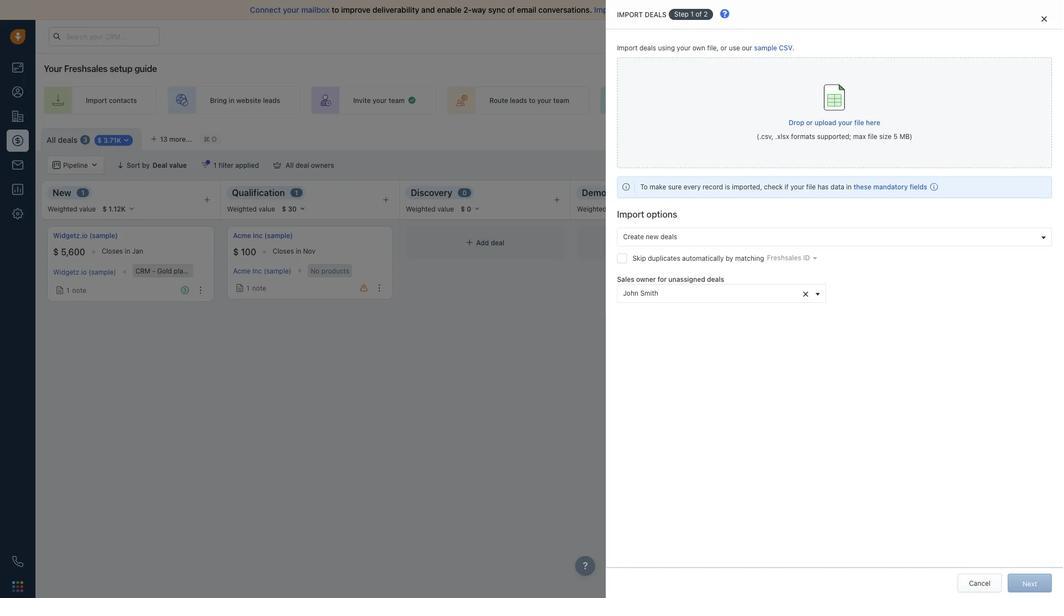 Task type: vqa. For each thing, say whether or not it's contained in the screenshot.
3,200
yes



Task type: locate. For each thing, give the bounding box(es) containing it.
freshsales id button
[[764, 252, 820, 264]]

owners
[[311, 161, 334, 169]]

monthly
[[189, 267, 214, 275]]

widgetz.io (sample)
[[53, 232, 118, 240], [53, 268, 116, 276]]

have
[[736, 5, 753, 14]]

.xlsx
[[775, 133, 789, 140]]

5
[[894, 133, 898, 140]]

1 down 100
[[246, 284, 250, 292]]

2 widgetz.io (sample) from the top
[[53, 268, 116, 276]]

0 horizontal spatial 1 note
[[66, 286, 86, 294]]

1 note down 5,600
[[66, 286, 86, 294]]

0 horizontal spatial of
[[508, 5, 515, 14]]

0 vertical spatial acme inc (sample)
[[233, 232, 293, 240]]

widgetz.io (sample) link down 5,600
[[53, 268, 116, 276]]

drop or upload your file here
[[789, 119, 881, 126]]

container_wx8msf4aqz5i3rn1 image
[[408, 96, 416, 105], [876, 133, 883, 141], [201, 161, 209, 169], [273, 161, 281, 169], [988, 239, 996, 246], [56, 286, 64, 294]]

import for import deals
[[617, 10, 643, 18]]

up
[[801, 96, 809, 104]]

$ left 5,600
[[53, 247, 59, 257]]

all left 3
[[47, 135, 56, 144]]

1 vertical spatial acme inc (sample)
[[233, 267, 291, 275]]

freshsales left id
[[767, 254, 802, 262]]

plan
[[174, 267, 187, 275]]

1 horizontal spatial team
[[553, 96, 569, 104]]

widgetz.io (sample) up 5,600
[[53, 232, 118, 240]]

to right route
[[529, 96, 536, 104]]

0 right 'discovery'
[[462, 189, 467, 197]]

route leads to your team
[[490, 96, 569, 104]]

container_wx8msf4aqz5i3rn1 image inside 1 filter applied button
[[201, 161, 209, 169]]

0 horizontal spatial team
[[389, 96, 405, 104]]

1 horizontal spatial all
[[286, 161, 294, 169]]

your file has data in these mandatory fields
[[791, 183, 928, 191]]

(sample) up 'closes in nov'
[[264, 232, 293, 240]]

1 left filter
[[214, 161, 217, 169]]

3 $ from the left
[[754, 247, 760, 257]]

skip duplicates automatically by matching
[[633, 254, 764, 262]]

0 vertical spatial freshsales
[[64, 63, 108, 74]]

1 filter applied
[[214, 161, 259, 169]]

acme inc (sample) link down 100
[[233, 267, 291, 275]]

john smith
[[623, 289, 658, 297]]

connect your mailbox to improve deliverability and enable 2-way sync of email conversations. import all your sales data so you don't have to start from scratch.
[[250, 5, 833, 14]]

products
[[321, 267, 349, 275]]

inc
[[253, 232, 263, 240], [253, 267, 262, 275]]

file
[[854, 119, 864, 126], [868, 133, 878, 140], [806, 183, 816, 191]]

1 vertical spatial inc
[[253, 267, 262, 275]]

1 vertical spatial all
[[286, 161, 294, 169]]

1 leads from the left
[[263, 96, 280, 104]]

1 horizontal spatial sales
[[827, 96, 843, 104]]

0 horizontal spatial closes
[[102, 247, 123, 255]]

3 closes from the left
[[803, 247, 824, 255]]

freshsales id
[[767, 254, 810, 262]]

note
[[252, 284, 266, 292], [72, 286, 86, 294]]

2 horizontal spatial $
[[754, 247, 760, 257]]

deals left step
[[645, 10, 667, 18]]

for
[[658, 275, 667, 283]]

sales left step
[[649, 5, 668, 14]]

data
[[670, 5, 686, 14], [831, 183, 845, 191]]

1 note for $ 100
[[246, 284, 266, 292]]

make
[[650, 183, 666, 191]]

1 horizontal spatial closes
[[273, 247, 294, 255]]

import
[[594, 5, 618, 14], [617, 10, 643, 18], [617, 44, 638, 52], [86, 96, 107, 104], [617, 209, 644, 219]]

$ 3,200
[[754, 247, 786, 257]]

Search field
[[1004, 156, 1059, 174]]

in right the bring
[[229, 96, 234, 104]]

file left size
[[868, 133, 878, 140]]

1 horizontal spatial data
[[831, 183, 845, 191]]

add deal
[[1024, 133, 1052, 141], [476, 239, 504, 246], [647, 239, 676, 246], [999, 239, 1027, 246]]

all deal owners button
[[266, 156, 341, 174]]

1 horizontal spatial $
[[233, 247, 239, 257]]

deliverability
[[373, 5, 419, 14]]

acme inc (sample) down 100
[[233, 267, 291, 275]]

1 inc from the top
[[253, 232, 263, 240]]

0 vertical spatial widgetz.io
[[53, 232, 88, 240]]

all inside button
[[286, 161, 294, 169]]

add inside button
[[1024, 133, 1037, 141]]

0 for won
[[962, 189, 966, 197]]

all for deals
[[47, 135, 56, 144]]

upload
[[815, 119, 837, 126]]

closes
[[102, 247, 123, 255], [273, 247, 294, 255], [803, 247, 824, 255]]

or right drop
[[806, 119, 813, 126]]

freshsales
[[64, 63, 108, 74], [767, 254, 802, 262]]

or left use
[[721, 44, 727, 52]]

0 vertical spatial all
[[47, 135, 56, 144]]

widgetz.io up $ 5,600
[[53, 232, 88, 240]]

don't
[[714, 5, 734, 14]]

size
[[879, 133, 892, 140]]

1 horizontal spatial to
[[529, 96, 536, 104]]

sales up drop or upload your file here
[[827, 96, 843, 104]]

demo
[[582, 187, 607, 198]]

0 horizontal spatial sales
[[649, 5, 668, 14]]

import down import deals
[[617, 44, 638, 52]]

and
[[421, 5, 435, 14], [940, 161, 952, 169]]

2 closes from the left
[[273, 247, 294, 255]]

1 0 from the left
[[462, 189, 467, 197]]

1 horizontal spatial your
[[791, 183, 805, 191]]

your right all
[[631, 5, 647, 14]]

owner
[[636, 275, 656, 283]]

closes left 7
[[803, 247, 824, 255]]

deals left 3
[[58, 135, 77, 144]]

of
[[508, 5, 515, 14], [696, 10, 702, 18]]

1 closes from the left
[[102, 247, 123, 255]]

1 vertical spatial widgetz.io (sample)
[[53, 268, 116, 276]]

1 vertical spatial file
[[868, 133, 878, 140]]

acme inc (sample) up 100
[[233, 232, 293, 240]]

1 horizontal spatial 1 note
[[246, 284, 266, 292]]

widgetz.io (sample) down 5,600
[[53, 268, 116, 276]]

or inside "button"
[[806, 119, 813, 126]]

1 note down 100
[[246, 284, 266, 292]]

1 inside × dialog
[[691, 10, 694, 18]]

in left these
[[846, 183, 852, 191]]

1 vertical spatial sales
[[827, 96, 843, 104]]

2 horizontal spatial file
[[868, 133, 878, 140]]

2 $ from the left
[[233, 247, 239, 257]]

all deals link
[[47, 134, 77, 145]]

john
[[623, 289, 639, 297]]

1 note for $ 5,600
[[66, 286, 86, 294]]

13 more... button
[[145, 131, 198, 147]]

0 horizontal spatial and
[[421, 5, 435, 14]]

no products
[[311, 267, 349, 275]]

pipeline
[[845, 96, 871, 104]]

mandatory
[[874, 183, 908, 191]]

note down 5,600
[[72, 286, 86, 294]]

1 vertical spatial data
[[831, 183, 845, 191]]

deals right new
[[661, 233, 677, 241]]

setup
[[110, 63, 132, 74]]

import left contacts in the top of the page
[[86, 96, 107, 104]]

container_wx8msf4aqz5i3rn1 image
[[904, 161, 912, 169], [466, 239, 474, 246], [637, 239, 645, 246], [236, 284, 244, 292]]

freshsales up import contacts link
[[64, 63, 108, 74]]

1 team from the left
[[389, 96, 405, 104]]

2 widgetz.io from the top
[[53, 268, 87, 276]]

13 more...
[[160, 135, 192, 143]]

in left 7
[[826, 247, 831, 255]]

0 right demo
[[617, 189, 621, 197]]

1 filter applied button
[[194, 156, 266, 174]]

0 horizontal spatial leads
[[263, 96, 280, 104]]

1 widgetz.io from the top
[[53, 232, 88, 240]]

(sample) up closes in jan
[[89, 232, 118, 240]]

create new deals button
[[617, 227, 1052, 246]]

$ for $ 5,600
[[53, 247, 59, 257]]

3 0 from the left
[[962, 189, 966, 197]]

0 horizontal spatial or
[[721, 44, 727, 52]]

0 horizontal spatial file
[[806, 183, 816, 191]]

1 vertical spatial acme
[[233, 267, 251, 275]]

mb)
[[900, 133, 912, 140]]

import up create
[[617, 209, 644, 219]]

1 horizontal spatial 0
[[617, 189, 621, 197]]

new
[[53, 187, 71, 198]]

sample
[[754, 44, 777, 52]]

new
[[646, 233, 659, 241]]

data right has
[[831, 183, 845, 191]]

1 vertical spatial widgetz.io
[[53, 268, 87, 276]]

0 for discovery
[[462, 189, 467, 197]]

of right the sync
[[508, 5, 515, 14]]

your left mailbox
[[283, 5, 299, 14]]

import for import contacts
[[86, 96, 107, 104]]

0 horizontal spatial all
[[47, 135, 56, 144]]

1 horizontal spatial freshsales
[[767, 254, 802, 262]]

file left has
[[806, 183, 816, 191]]

100
[[241, 247, 256, 257]]

1 horizontal spatial note
[[252, 284, 266, 292]]

leads right website
[[263, 96, 280, 104]]

your right route
[[537, 96, 552, 104]]

deals
[[645, 10, 667, 18], [640, 44, 656, 52], [58, 135, 77, 144], [661, 233, 677, 241], [707, 275, 724, 283]]

to left start
[[755, 5, 762, 14]]

0 vertical spatial or
[[721, 44, 727, 52]]

note for $ 100
[[252, 284, 266, 292]]

use
[[729, 44, 740, 52]]

import left step
[[617, 10, 643, 18]]

widgetz.io down $ 5,600
[[53, 268, 87, 276]]

0 right won
[[962, 189, 966, 197]]

connect
[[250, 5, 281, 14]]

⌘ o
[[204, 135, 217, 143]]

phone element
[[7, 550, 29, 573]]

$ left the 3,200
[[754, 247, 760, 257]]

deals for import deals
[[645, 10, 667, 18]]

$ for $ 3,200
[[754, 247, 760, 257]]

1 vertical spatial or
[[806, 119, 813, 126]]

container_wx8msf4aqz5i3rn1 image inside settings popup button
[[876, 133, 883, 141]]

0 horizontal spatial $
[[53, 247, 59, 257]]

1 horizontal spatial leads
[[510, 96, 527, 104]]

deals left using
[[640, 44, 656, 52]]

acme inc (sample) link up 100
[[233, 231, 293, 240]]

Search your CRM... text field
[[49, 27, 159, 46]]

1 acme inc (sample) from the top
[[233, 232, 293, 240]]

inc up 100
[[253, 232, 263, 240]]

data left the 'so'
[[670, 5, 686, 14]]

0 horizontal spatial 0
[[462, 189, 467, 197]]

your
[[283, 5, 299, 14], [631, 5, 647, 14], [677, 44, 691, 52], [373, 96, 387, 104], [537, 96, 552, 104], [811, 96, 825, 104], [838, 119, 853, 126]]

1 acme inc (sample) link from the top
[[233, 231, 293, 240]]

(.csv,
[[757, 133, 774, 140]]

0 vertical spatial widgetz.io (sample)
[[53, 232, 118, 240]]

1 horizontal spatial of
[[696, 10, 702, 18]]

1 vertical spatial freshsales
[[767, 254, 802, 262]]

file left here
[[854, 119, 864, 126]]

$ left 100
[[233, 247, 239, 257]]

2 widgetz.io (sample) link from the top
[[53, 268, 116, 276]]

closes left nov
[[273, 247, 294, 255]]

1 horizontal spatial file
[[854, 119, 864, 126]]

o
[[212, 135, 217, 143]]

0 vertical spatial your
[[44, 63, 62, 74]]

1 $ from the left
[[53, 247, 59, 257]]

and left enable
[[421, 5, 435, 14]]

acme up $ 100
[[233, 232, 251, 240]]

0 vertical spatial acme
[[233, 232, 251, 240]]

0 vertical spatial file
[[854, 119, 864, 126]]

-
[[152, 267, 155, 275]]

1 acme from the top
[[233, 232, 251, 240]]

3
[[83, 136, 87, 144]]

email
[[517, 5, 537, 14]]

1 right new
[[81, 189, 85, 197]]

2 acme from the top
[[233, 267, 251, 275]]

note down 100
[[252, 284, 266, 292]]

closes left jan
[[102, 247, 123, 255]]

acme inc (sample)
[[233, 232, 293, 240], [233, 267, 291, 275]]

0 horizontal spatial your
[[44, 63, 62, 74]]

2 vertical spatial file
[[806, 183, 816, 191]]

of left 2
[[696, 10, 702, 18]]

2
[[704, 10, 708, 18]]

in for qualification
[[296, 247, 301, 255]]

in left nov
[[296, 247, 301, 255]]

2 inc from the top
[[253, 267, 262, 275]]

1 down 'all deal owners' button
[[295, 189, 298, 197]]

1 vertical spatial widgetz.io (sample) link
[[53, 268, 116, 276]]

qualification
[[232, 187, 285, 198]]

1 down $ 5,600
[[66, 286, 70, 294]]

2 leads from the left
[[510, 96, 527, 104]]

2 horizontal spatial closes
[[803, 247, 824, 255]]

start
[[764, 5, 782, 14]]

1 horizontal spatial and
[[940, 161, 952, 169]]

in inside bring in website leads link
[[229, 96, 234, 104]]

in left jan
[[125, 247, 130, 255]]

2 team from the left
[[553, 96, 569, 104]]

0 horizontal spatial note
[[72, 286, 86, 294]]

0 vertical spatial data
[[670, 5, 686, 14]]

filter
[[219, 161, 234, 169]]

widgetz.io (sample) link up 5,600
[[53, 231, 118, 240]]

your up (.csv, .xlsx formats supported; max file size 5 mb)
[[838, 119, 853, 126]]

bring
[[210, 96, 227, 104]]

acme down $ 100
[[233, 267, 251, 275]]

and right quotas on the right of page
[[940, 161, 952, 169]]

2 horizontal spatial 0
[[962, 189, 966, 197]]

route
[[490, 96, 508, 104]]

1 horizontal spatial or
[[806, 119, 813, 126]]

crm
[[135, 267, 150, 275]]

0 vertical spatial inc
[[253, 232, 263, 240]]

phone image
[[12, 556, 23, 567]]

team
[[389, 96, 405, 104], [553, 96, 569, 104]]

your inside × dialog
[[791, 183, 805, 191]]

1 right step
[[691, 10, 694, 18]]

0 vertical spatial acme inc (sample) link
[[233, 231, 293, 240]]

sales
[[617, 275, 634, 283]]

inc down 100
[[253, 267, 262, 275]]

2 0 from the left
[[617, 189, 621, 197]]

your right up
[[811, 96, 825, 104]]

to right mailbox
[[332, 5, 339, 14]]

(sample) down $ 100
[[216, 267, 244, 275]]

leads right route
[[510, 96, 527, 104]]

duplicates
[[648, 254, 680, 262]]

1 vertical spatial your
[[791, 183, 805, 191]]

discovery
[[411, 187, 452, 198]]

0 horizontal spatial freshsales
[[64, 63, 108, 74]]

all left owners
[[286, 161, 294, 169]]

1 vertical spatial acme inc (sample) link
[[233, 267, 291, 275]]

0 vertical spatial widgetz.io (sample) link
[[53, 231, 118, 240]]



Task type: describe. For each thing, give the bounding box(es) containing it.
data inside × dialog
[[831, 183, 845, 191]]

team inside "link"
[[553, 96, 569, 104]]

(sample) down closes in jan
[[89, 268, 116, 276]]

of inside × dialog
[[696, 10, 702, 18]]

× dialog
[[606, 0, 1063, 598]]

.
[[793, 44, 795, 52]]

container_wx8msf4aqz5i3rn1 image inside "quotas and forecasting" link
[[904, 161, 912, 169]]

add deal inside the add deal button
[[1024, 133, 1052, 141]]

2 acme inc (sample) link from the top
[[233, 267, 291, 275]]

quotas and forecasting link
[[904, 156, 1002, 174]]

csv
[[779, 44, 793, 52]]

1 widgetz.io (sample) from the top
[[53, 232, 118, 240]]

13
[[160, 135, 168, 143]]

leads inside "link"
[[510, 96, 527, 104]]

these mandatory fields link
[[854, 183, 928, 191]]

1 inside button
[[214, 161, 217, 169]]

check
[[764, 183, 783, 191]]

days
[[839, 247, 853, 255]]

your right invite
[[373, 96, 387, 104]]

imported,
[[732, 183, 762, 191]]

file inside "button"
[[854, 119, 864, 126]]

unassigned
[[669, 275, 705, 283]]

sure
[[668, 183, 682, 191]]

container_wx8msf4aqz5i3rn1 image inside invite your team link
[[408, 96, 416, 105]]

your for your freshsales setup guide
[[44, 63, 62, 74]]

set
[[788, 96, 799, 104]]

scratch.
[[803, 5, 833, 14]]

0 vertical spatial and
[[421, 5, 435, 14]]

in inside × dialog
[[846, 183, 852, 191]]

1 left has
[[812, 189, 815, 197]]

note for $ 5,600
[[72, 286, 86, 294]]

import all your sales data link
[[594, 5, 688, 14]]

guide
[[134, 63, 157, 74]]

your left own
[[677, 44, 691, 52]]

more...
[[169, 135, 192, 143]]

in for new
[[125, 247, 130, 255]]

contacts
[[109, 96, 137, 104]]

here
[[866, 119, 881, 126]]

invite your team link
[[311, 86, 436, 114]]

all deals 3
[[47, 135, 87, 144]]

bring in website leads link
[[168, 86, 300, 114]]

by
[[726, 254, 733, 262]]

automatically
[[682, 254, 724, 262]]

2 acme inc (sample) from the top
[[233, 267, 291, 275]]

import options
[[617, 209, 677, 219]]

formats
[[791, 133, 815, 140]]

deals down automatically
[[707, 275, 724, 283]]

bring in website leads
[[210, 96, 280, 104]]

closes for $ 3,200
[[803, 247, 824, 255]]

1 widgetz.io (sample) link from the top
[[53, 231, 118, 240]]

closes for $ 100
[[273, 247, 294, 255]]

to inside "link"
[[529, 96, 536, 104]]

0 horizontal spatial data
[[670, 5, 686, 14]]

to make sure every record is imported, check if
[[640, 183, 789, 191]]

1 vertical spatial and
[[940, 161, 952, 169]]

max
[[853, 133, 866, 140]]

freshsales inside button
[[767, 254, 802, 262]]

deals for import deals using your own file, or use our sample csv .
[[640, 44, 656, 52]]

these
[[854, 183, 872, 191]]

add deal button
[[1009, 128, 1058, 147]]

0 horizontal spatial to
[[332, 5, 339, 14]]

improve
[[341, 5, 371, 14]]

your inside "link"
[[537, 96, 552, 104]]

id
[[803, 254, 810, 262]]

$ for $ 100
[[233, 247, 239, 257]]

you
[[699, 5, 712, 14]]

close image
[[1042, 16, 1047, 22]]

jan
[[132, 247, 143, 255]]

import for import options
[[617, 209, 644, 219]]

all for deal
[[286, 161, 294, 169]]

deals inside button
[[661, 233, 677, 241]]

your freshsales setup guide
[[44, 63, 157, 74]]

import deals using your own file, or use our sample csv .
[[617, 44, 795, 52]]

supported;
[[817, 133, 851, 140]]

set up your sales pipeline link
[[746, 86, 890, 114]]

way
[[472, 5, 486, 14]]

$ 100
[[233, 247, 256, 257]]

(sample) down 'closes in nov'
[[264, 267, 291, 275]]

drop or upload your file here button
[[789, 113, 881, 132]]

from
[[784, 5, 801, 14]]

invite
[[353, 96, 371, 104]]

2-
[[464, 5, 472, 14]]

to
[[640, 183, 648, 191]]

5,600
[[61, 247, 85, 257]]

acme inside "link"
[[233, 232, 251, 240]]

skip
[[633, 254, 646, 262]]

step
[[674, 10, 689, 18]]

deals for all deals 3
[[58, 135, 77, 144]]

import left all
[[594, 5, 618, 14]]

closes in nov
[[273, 247, 316, 255]]

3,200
[[762, 247, 786, 257]]

your for your file has data in these mandatory fields
[[791, 183, 805, 191]]

every
[[684, 183, 701, 191]]

create
[[623, 233, 644, 241]]

options
[[647, 209, 677, 219]]

closes for $ 5,600
[[102, 247, 123, 255]]

so
[[688, 5, 697, 14]]

our
[[742, 44, 752, 52]]

mailbox
[[301, 5, 330, 14]]

settings
[[886, 133, 913, 141]]

import contacts
[[86, 96, 137, 104]]

closes in jan
[[102, 247, 143, 255]]

quotas and forecasting
[[915, 161, 991, 169]]

nov
[[303, 247, 316, 255]]

route leads to your team link
[[447, 86, 589, 114]]

freshworks switcher image
[[12, 581, 23, 592]]

×
[[803, 287, 809, 300]]

(sample) inside "link"
[[264, 232, 293, 240]]

inc inside "link"
[[253, 232, 263, 240]]

in for negotiation
[[826, 247, 831, 255]]

container_wx8msf4aqz5i3rn1 image inside 'all deal owners' button
[[273, 161, 281, 169]]

sales owner for unassigned deals
[[617, 275, 724, 283]]

0 for demo
[[617, 189, 621, 197]]

$ 5,600
[[53, 247, 85, 257]]

quotas
[[915, 161, 938, 169]]

7
[[833, 247, 837, 255]]

cancel
[[969, 579, 991, 587]]

2 horizontal spatial to
[[755, 5, 762, 14]]

enable
[[437, 5, 462, 14]]

is
[[725, 183, 730, 191]]

cancel button
[[958, 574, 1002, 593]]

set up your sales pipeline
[[788, 96, 871, 104]]

all
[[621, 5, 629, 14]]

0 vertical spatial sales
[[649, 5, 668, 14]]

your inside "button"
[[838, 119, 853, 126]]



